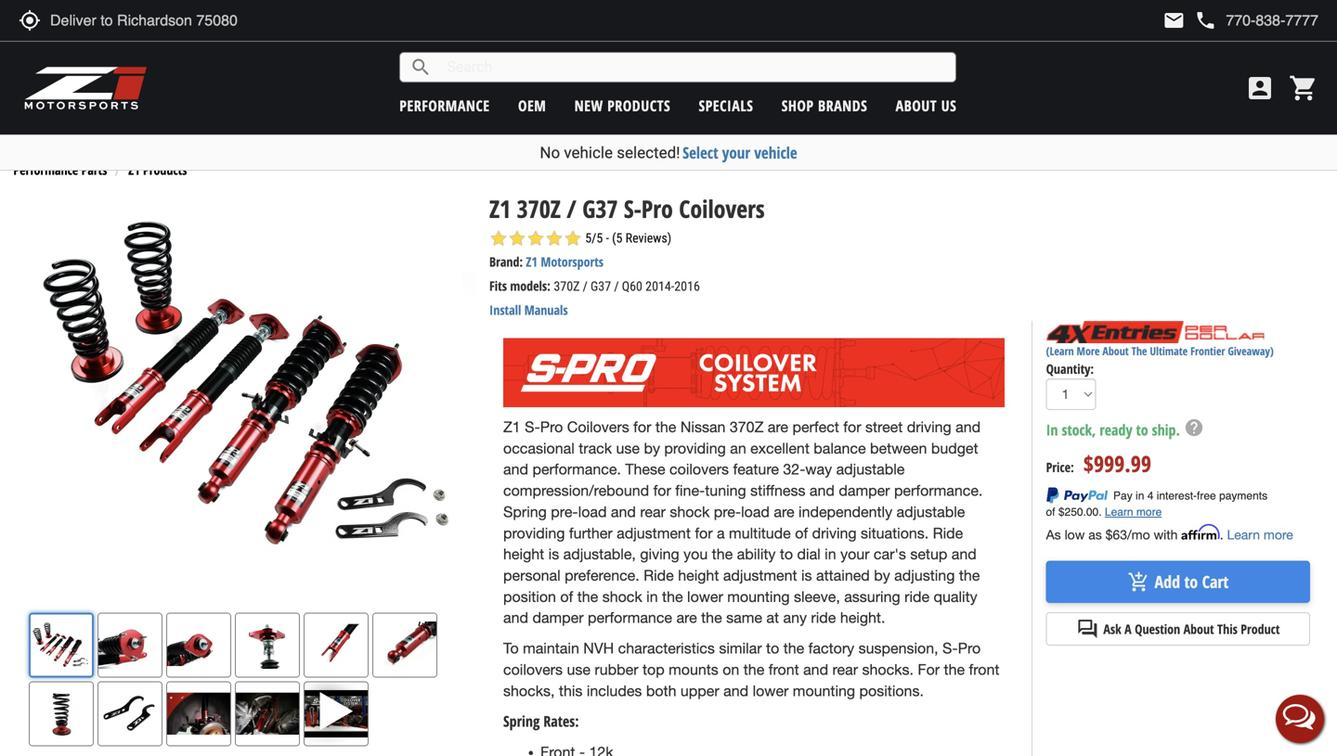 Task type: describe. For each thing, give the bounding box(es) containing it.
1 horizontal spatial vehicle
[[754, 142, 797, 163]]

occasional
[[503, 440, 575, 457]]

positions.
[[859, 683, 924, 700]]

5 star from the left
[[564, 230, 582, 248]]

my_location
[[19, 9, 41, 32]]

0 horizontal spatial performance.
[[532, 461, 621, 478]]

0 horizontal spatial damper
[[532, 610, 584, 627]]

about us
[[896, 96, 957, 116]]

1 vertical spatial is
[[801, 567, 812, 585]]

use inside to maintain nvh characteristics similar to the factory suspension, s-pro coilovers use rubber top mounts on the front and rear shocks. for the front shocks, this includes both upper and lower mounting positions.
[[567, 661, 591, 679]]

performance inside z1 s-pro coilovers for the nissan 370z are perfect for street driving and occasional track use by providing an excellent balance between budget and performance. these coilovers feature 32-way adjustable compression/rebound for fine-tuning stiffness and damper performance. spring pre-load and rear shock pre-load are independently adjustable providing further adjustment for a multitude of driving situations. ride height is adjustable, giving you the ability to dial in your car's setup and personal preference. ride height adjustment is attained by adjusting the position of the shock in the lower mounting sleeve, assuring ride quality and damper performance are the same at any ride height.
[[588, 610, 672, 627]]

brand:
[[489, 253, 523, 271]]

Search search field
[[432, 53, 956, 82]]

coilovers inside to maintain nvh characteristics similar to the factory suspension, s-pro coilovers use rubber top mounts on the front and rear shocks. for the front shocks, this includes both upper and lower mounting positions.
[[503, 661, 563, 679]]

0 horizontal spatial your
[[722, 142, 750, 163]]

2 star from the left
[[508, 230, 527, 248]]

these
[[625, 461, 665, 478]]

no vehicle selected! select your vehicle
[[540, 142, 797, 163]]

help
[[1184, 418, 1204, 438]]

personal
[[503, 567, 561, 585]]

street
[[865, 419, 903, 436]]

s- inside z1 370z / g37 s-pro coilovers star star star star star 5/5 - (5 reviews) brand: z1 motorsports fits models: 370z / g37 / q60 2014-2016 install manuals
[[624, 192, 641, 225]]

z1 products link
[[128, 161, 187, 179]]

and down occasional at the left bottom of page
[[503, 461, 528, 478]]

1 vertical spatial adjustable
[[897, 504, 965, 521]]

tuning
[[705, 482, 746, 500]]

question_answer ask a question about this product
[[1077, 619, 1280, 641]]

as
[[1088, 527, 1102, 543]]

select
[[683, 142, 718, 163]]

1 horizontal spatial /
[[583, 279, 588, 295]]

question
[[1135, 621, 1180, 638]]

for up these at the bottom of page
[[633, 419, 651, 436]]

characteristics
[[618, 640, 715, 657]]

phone
[[1194, 9, 1217, 32]]

products
[[143, 161, 187, 179]]

for up balance
[[843, 419, 861, 436]]

coilovers inside z1 s-pro coilovers for the nissan 370z are perfect for street driving and occasional track use by providing an excellent balance between budget and performance. these coilovers feature 32-way adjustable compression/rebound for fine-tuning stiffness and damper performance. spring pre-load and rear shock pre-load are independently adjustable providing further adjustment for a multitude of driving situations. ride height is adjustable, giving you the ability to dial in your car's setup and personal preference. ride height adjustment is attained by adjusting the position of the shock in the lower mounting sleeve, assuring ride quality and damper performance are the same at any ride height.
[[567, 419, 629, 436]]

q60
[[622, 279, 642, 295]]

products
[[607, 96, 671, 116]]

1 pre- from the left
[[551, 504, 578, 521]]

rates:
[[543, 712, 579, 732]]

1 vertical spatial g37
[[591, 279, 611, 295]]

mail link
[[1163, 9, 1185, 32]]

z1 products
[[128, 161, 187, 179]]

1 horizontal spatial providing
[[664, 440, 726, 457]]

s- inside to maintain nvh characteristics similar to the factory suspension, s-pro coilovers use rubber top mounts on the front and rear shocks. for the front shocks, this includes both upper and lower mounting positions.
[[942, 640, 958, 657]]

budget
[[931, 440, 978, 457]]

1 front from the left
[[769, 661, 799, 679]]

about inside "question_answer ask a question about this product"
[[1184, 621, 1214, 638]]

add_shopping_cart
[[1128, 571, 1150, 594]]

ask
[[1103, 621, 1121, 638]]

1 horizontal spatial ride
[[933, 525, 963, 542]]

affirm
[[1181, 525, 1220, 541]]

coilovers inside z1 370z / g37 s-pro coilovers star star star star star 5/5 - (5 reviews) brand: z1 motorsports fits models: 370z / g37 / q60 2014-2016 install manuals
[[679, 192, 765, 225]]

ship.
[[1152, 420, 1180, 440]]

manuals
[[524, 301, 568, 319]]

1 horizontal spatial driving
[[907, 419, 952, 436]]

0 horizontal spatial shock
[[602, 589, 642, 606]]

quality
[[934, 589, 977, 606]]

upper
[[681, 683, 719, 700]]

0 vertical spatial shock
[[670, 504, 710, 521]]

the up quality
[[959, 567, 980, 585]]

assuring
[[844, 589, 900, 606]]

0 horizontal spatial /
[[567, 192, 576, 225]]

any
[[783, 610, 807, 627]]

1 star from the left
[[489, 230, 508, 248]]

0 horizontal spatial is
[[548, 546, 559, 563]]

for down these at the bottom of page
[[653, 482, 671, 500]]

no
[[540, 143, 560, 162]]

use inside z1 s-pro coilovers for the nissan 370z are perfect for street driving and occasional track use by providing an excellent balance between budget and performance. these coilovers feature 32-way adjustable compression/rebound for fine-tuning stiffness and damper performance. spring pre-load and rear shock pre-load are independently adjustable providing further adjustment for a multitude of driving situations. ride height is adjustable, giving you the ability to dial in your car's setup and personal preference. ride height adjustment is attained by adjusting the position of the shock in the lower mounting sleeve, assuring ride quality and damper performance are the same at any ride height.
[[616, 440, 640, 457]]

1 vertical spatial ride
[[811, 610, 836, 627]]

1 vertical spatial height
[[678, 567, 719, 585]]

z1 for products
[[128, 161, 140, 179]]

0 vertical spatial height
[[503, 546, 544, 563]]

and up further
[[611, 504, 636, 521]]

more
[[1264, 527, 1293, 543]]

2 load from the left
[[741, 504, 770, 521]]

stiffness
[[750, 482, 805, 500]]

1 vertical spatial of
[[560, 589, 573, 606]]

attained
[[816, 567, 870, 585]]

includes
[[587, 683, 642, 700]]

phone link
[[1194, 9, 1319, 32]]

0 vertical spatial in
[[825, 546, 836, 563]]

similar
[[719, 640, 762, 657]]

the left nissan
[[655, 419, 676, 436]]

and down 'position'
[[503, 610, 528, 627]]

the right for
[[944, 661, 965, 679]]

question_answer
[[1077, 619, 1099, 641]]

fine-
[[675, 482, 705, 500]]

situations.
[[861, 525, 929, 542]]

add
[[1155, 571, 1180, 594]]

a
[[717, 525, 725, 542]]

1 horizontal spatial damper
[[839, 482, 890, 500]]

4 star from the left
[[545, 230, 564, 248]]

track
[[579, 440, 612, 457]]

0 horizontal spatial providing
[[503, 525, 565, 542]]

z1 370z / g37 s-pro coilovers star star star star star 5/5 - (5 reviews) brand: z1 motorsports fits models: 370z / g37 / q60 2014-2016 install manuals
[[489, 192, 765, 319]]

perfect
[[792, 419, 839, 436]]

mounting inside z1 s-pro coilovers for the nissan 370z are perfect for street driving and occasional track use by providing an excellent balance between budget and performance. these coilovers feature 32-way adjustable compression/rebound for fine-tuning stiffness and damper performance. spring pre-load and rear shock pre-load are independently adjustable providing further adjustment for a multitude of driving situations. ride height is adjustable, giving you the ability to dial in your car's setup and personal preference. ride height adjustment is attained by adjusting the position of the shock in the lower mounting sleeve, assuring ride quality and damper performance are the same at any ride height.
[[727, 589, 790, 606]]

maintain
[[523, 640, 579, 657]]

to inside in stock, ready to ship. help
[[1136, 420, 1148, 440]]

lower inside to maintain nvh characteristics similar to the factory suspension, s-pro coilovers use rubber top mounts on the front and rear shocks. for the front shocks, this includes both upper and lower mounting positions.
[[753, 683, 789, 700]]

z1 motorsports logo image
[[23, 65, 148, 111]]

performance link
[[399, 96, 490, 116]]

you
[[684, 546, 708, 563]]

as low as $63 /mo with affirm . learn more
[[1046, 525, 1293, 543]]

shop
[[782, 96, 814, 116]]

models:
[[510, 277, 551, 295]]

the down any at the right of page
[[783, 640, 804, 657]]

5/5 -
[[585, 231, 609, 246]]

compression/rebound
[[503, 482, 649, 500]]

frontier
[[1190, 344, 1225, 359]]

lower inside z1 s-pro coilovers for the nissan 370z are perfect for street driving and occasional track use by providing an excellent balance between budget and performance. these coilovers feature 32-way adjustable compression/rebound for fine-tuning stiffness and damper performance. spring pre-load and rear shock pre-load are independently adjustable providing further adjustment for a multitude of driving situations. ride height is adjustable, giving you the ability to dial in your car's setup and personal preference. ride height adjustment is attained by adjusting the position of the shock in the lower mounting sleeve, assuring ride quality and damper performance are the same at any ride height.
[[687, 589, 723, 606]]

specials
[[699, 96, 753, 116]]

1 vertical spatial about
[[1103, 344, 1129, 359]]

0 vertical spatial adjustable
[[836, 461, 905, 478]]

the
[[1132, 344, 1147, 359]]

brands
[[818, 96, 867, 116]]

oem
[[518, 96, 546, 116]]

shop brands
[[782, 96, 867, 116]]

giveaway)
[[1228, 344, 1274, 359]]

excellent
[[750, 440, 810, 457]]

nvh
[[583, 640, 614, 657]]

the down giving at bottom
[[662, 589, 683, 606]]

0 horizontal spatial ride
[[644, 567, 674, 585]]

32-
[[783, 461, 805, 478]]

new products
[[574, 96, 671, 116]]

adjusting
[[894, 567, 955, 585]]

z1 for 370z
[[489, 192, 511, 225]]

us
[[941, 96, 957, 116]]

2 horizontal spatial /
[[614, 279, 619, 295]]

install
[[489, 301, 521, 319]]

(learn
[[1046, 344, 1074, 359]]

0 vertical spatial g37
[[582, 192, 618, 225]]



Task type: vqa. For each thing, say whether or not it's contained in the screenshot.
Motul to the middle
no



Task type: locate. For each thing, give the bounding box(es) containing it.
price:
[[1046, 459, 1074, 476]]

s- right "suspension,"
[[942, 640, 958, 657]]

pro inside z1 s-pro coilovers for the nissan 370z are perfect for street driving and occasional track use by providing an excellent balance between budget and performance. these coilovers feature 32-way adjustable compression/rebound for fine-tuning stiffness and damper performance. spring pre-load and rear shock pre-load are independently adjustable providing further adjustment for a multitude of driving situations. ride height is adjustable, giving you the ability to dial in your car's setup and personal preference. ride height adjustment is attained by adjusting the position of the shock in the lower mounting sleeve, assuring ride quality and damper performance are the same at any ride height.
[[540, 419, 563, 436]]

coilovers up fine-
[[670, 461, 729, 478]]

0 horizontal spatial height
[[503, 546, 544, 563]]

1 vertical spatial use
[[567, 661, 591, 679]]

/ down motorsports
[[583, 279, 588, 295]]

performance
[[399, 96, 490, 116], [588, 610, 672, 627]]

370z
[[517, 192, 561, 225], [554, 279, 580, 295], [730, 419, 764, 436]]

height.
[[840, 610, 885, 627]]

1 vertical spatial performance.
[[894, 482, 983, 500]]

vehicle inside no vehicle selected! select your vehicle
[[564, 143, 613, 162]]

0 vertical spatial are
[[768, 419, 788, 436]]

1 horizontal spatial ride
[[904, 589, 930, 606]]

mounting up "at"
[[727, 589, 790, 606]]

0 horizontal spatial coilovers
[[567, 419, 629, 436]]

vehicle down shop
[[754, 142, 797, 163]]

1 horizontal spatial adjustment
[[723, 567, 797, 585]]

use up these at the bottom of page
[[616, 440, 640, 457]]

370z down z1 motorsports link
[[554, 279, 580, 295]]

add_shopping_cart add to cart
[[1128, 571, 1229, 594]]

ready
[[1100, 420, 1132, 440]]

3 star from the left
[[527, 230, 545, 248]]

between
[[870, 440, 927, 457]]

performance. down 'budget'
[[894, 482, 983, 500]]

in right dial
[[825, 546, 836, 563]]

pro inside z1 370z / g37 s-pro coilovers star star star star star 5/5 - (5 reviews) brand: z1 motorsports fits models: 370z / g37 / q60 2014-2016 install manuals
[[641, 192, 673, 225]]

1 horizontal spatial load
[[741, 504, 770, 521]]

pro down quality
[[958, 640, 981, 657]]

this
[[559, 683, 583, 700]]

coilovers down select your vehicle link
[[679, 192, 765, 225]]

to left ship.
[[1136, 420, 1148, 440]]

z1 up occasional at the left bottom of page
[[503, 419, 521, 436]]

1 vertical spatial rear
[[832, 661, 858, 679]]

pre- down compression/rebound
[[551, 504, 578, 521]]

nissan
[[680, 419, 726, 436]]

for
[[918, 661, 940, 679]]

independently
[[799, 504, 892, 521]]

2 vertical spatial are
[[676, 610, 697, 627]]

dial
[[797, 546, 821, 563]]

in down giving at bottom
[[646, 589, 658, 606]]

spring down compression/rebound
[[503, 504, 547, 521]]

giving
[[640, 546, 679, 563]]

about left "the" in the top right of the page
[[1103, 344, 1129, 359]]

stock,
[[1062, 420, 1096, 440]]

1 vertical spatial damper
[[532, 610, 584, 627]]

/ up motorsports
[[567, 192, 576, 225]]

2014-
[[645, 279, 674, 295]]

1 load from the left
[[578, 504, 607, 521]]

learn
[[1227, 527, 1260, 543]]

rear down factory
[[832, 661, 858, 679]]

0 horizontal spatial about
[[896, 96, 937, 116]]

adjustment down ability
[[723, 567, 797, 585]]

0 horizontal spatial load
[[578, 504, 607, 521]]

1 horizontal spatial s-
[[624, 192, 641, 225]]

g37
[[582, 192, 618, 225], [591, 279, 611, 295]]

1 vertical spatial spring
[[503, 712, 540, 732]]

z1 up brand:
[[489, 192, 511, 225]]

are up characteristics
[[676, 610, 697, 627]]

adjustment up giving at bottom
[[617, 525, 691, 542]]

0 vertical spatial spring
[[503, 504, 547, 521]]

and up 'budget'
[[956, 419, 981, 436]]

load up multitude
[[741, 504, 770, 521]]

parts
[[81, 161, 107, 179]]

spring inside z1 s-pro coilovers for the nissan 370z are perfect for street driving and occasional track use by providing an excellent balance between budget and performance. these coilovers feature 32-way adjustable compression/rebound for fine-tuning stiffness and damper performance. spring pre-load and rear shock pre-load are independently adjustable providing further adjustment for a multitude of driving situations. ride height is adjustable, giving you the ability to dial in your car's setup and personal preference. ride height adjustment is attained by adjusting the position of the shock in the lower mounting sleeve, assuring ride quality and damper performance are the same at any ride height.
[[503, 504, 547, 521]]

to right add
[[1184, 571, 1198, 594]]

z1 motorsports link
[[526, 253, 604, 271]]

1 horizontal spatial performance.
[[894, 482, 983, 500]]

1 vertical spatial your
[[840, 546, 870, 563]]

is up personal
[[548, 546, 559, 563]]

feature
[[733, 461, 779, 478]]

0 vertical spatial driving
[[907, 419, 952, 436]]

suspension,
[[859, 640, 938, 657]]

shock down preference.
[[602, 589, 642, 606]]

370z up an
[[730, 419, 764, 436]]

of up dial
[[795, 525, 808, 542]]

use up this
[[567, 661, 591, 679]]

adjustable down between in the right bottom of the page
[[836, 461, 905, 478]]

product
[[1241, 621, 1280, 638]]

0 horizontal spatial of
[[560, 589, 573, 606]]

0 vertical spatial about
[[896, 96, 937, 116]]

height up personal
[[503, 546, 544, 563]]

0 vertical spatial 370z
[[517, 192, 561, 225]]

rubber
[[595, 661, 638, 679]]

0 vertical spatial your
[[722, 142, 750, 163]]

by up these at the bottom of page
[[644, 440, 660, 457]]

shock down fine-
[[670, 504, 710, 521]]

z1 for s-
[[503, 419, 521, 436]]

lower down the similar
[[753, 683, 789, 700]]

lower down you
[[687, 589, 723, 606]]

vehicle right no
[[564, 143, 613, 162]]

0 horizontal spatial front
[[769, 661, 799, 679]]

z1 left products
[[128, 161, 140, 179]]

performance down search
[[399, 96, 490, 116]]

0 horizontal spatial coilovers
[[503, 661, 563, 679]]

0 vertical spatial s-
[[624, 192, 641, 225]]

$999.99
[[1083, 449, 1151, 479]]

1 horizontal spatial rear
[[832, 661, 858, 679]]

are
[[768, 419, 788, 436], [774, 504, 794, 521], [676, 610, 697, 627]]

your inside z1 s-pro coilovers for the nissan 370z are perfect for street driving and occasional track use by providing an excellent balance between budget and performance. these coilovers feature 32-way adjustable compression/rebound for fine-tuning stiffness and damper performance. spring pre-load and rear shock pre-load are independently adjustable providing further adjustment for a multitude of driving situations. ride height is adjustable, giving you the ability to dial in your car's setup and personal preference. ride height adjustment is attained by adjusting the position of the shock in the lower mounting sleeve, assuring ride quality and damper performance are the same at any ride height.
[[840, 546, 870, 563]]

pro up occasional at the left bottom of page
[[540, 419, 563, 436]]

performance. up compression/rebound
[[532, 461, 621, 478]]

ability
[[737, 546, 776, 563]]

install manuals link
[[489, 301, 568, 319]]

mounting inside to maintain nvh characteristics similar to the factory suspension, s-pro coilovers use rubber top mounts on the front and rear shocks. for the front shocks, this includes both upper and lower mounting positions.
[[793, 683, 855, 700]]

and down way
[[810, 482, 835, 500]]

1 horizontal spatial your
[[840, 546, 870, 563]]

cart
[[1202, 571, 1229, 594]]

0 horizontal spatial ride
[[811, 610, 836, 627]]

by down 'car's'
[[874, 567, 890, 585]]

1 vertical spatial mounting
[[793, 683, 855, 700]]

ride down giving at bottom
[[644, 567, 674, 585]]

1 spring from the top
[[503, 504, 547, 521]]

2 horizontal spatial about
[[1184, 621, 1214, 638]]

1 horizontal spatial performance
[[588, 610, 672, 627]]

new
[[574, 96, 603, 116]]

providing down nissan
[[664, 440, 726, 457]]

2 vertical spatial pro
[[958, 640, 981, 657]]

0 vertical spatial performance
[[399, 96, 490, 116]]

an
[[730, 440, 746, 457]]

to
[[503, 640, 519, 657]]

performance
[[13, 161, 78, 179]]

s- down selected!
[[624, 192, 641, 225]]

coilovers inside z1 s-pro coilovers for the nissan 370z are perfect for street driving and occasional track use by providing an excellent balance between budget and performance. these coilovers feature 32-way adjustable compression/rebound for fine-tuning stiffness and damper performance. spring pre-load and rear shock pre-load are independently adjustable providing further adjustment for a multitude of driving situations. ride height is adjustable, giving you the ability to dial in your car's setup and personal preference. ride height adjustment is attained by adjusting the position of the shock in the lower mounting sleeve, assuring ride quality and damper performance are the same at any ride height.
[[670, 461, 729, 478]]

about left this
[[1184, 621, 1214, 638]]

account_box
[[1245, 73, 1275, 103]]

1 vertical spatial driving
[[812, 525, 857, 542]]

1 vertical spatial lower
[[753, 683, 789, 700]]

this
[[1217, 621, 1238, 638]]

to down "at"
[[766, 640, 779, 657]]

your right select
[[722, 142, 750, 163]]

0 vertical spatial coilovers
[[670, 461, 729, 478]]

0 vertical spatial of
[[795, 525, 808, 542]]

1 horizontal spatial about
[[1103, 344, 1129, 359]]

1 horizontal spatial is
[[801, 567, 812, 585]]

0 horizontal spatial in
[[646, 589, 658, 606]]

1 vertical spatial are
[[774, 504, 794, 521]]

factory
[[808, 640, 854, 657]]

1 horizontal spatial in
[[825, 546, 836, 563]]

0 horizontal spatial use
[[567, 661, 591, 679]]

damper up "independently"
[[839, 482, 890, 500]]

height
[[503, 546, 544, 563], [678, 567, 719, 585]]

1 vertical spatial by
[[874, 567, 890, 585]]

new products link
[[574, 96, 671, 116]]

g37 left q60
[[591, 279, 611, 295]]

mail
[[1163, 9, 1185, 32]]

s- inside z1 s-pro coilovers for the nissan 370z are perfect for street driving and occasional track use by providing an excellent balance between budget and performance. these coilovers feature 32-way adjustable compression/rebound for fine-tuning stiffness and damper performance. spring pre-load and rear shock pre-load are independently adjustable providing further adjustment for a multitude of driving situations. ride height is adjustable, giving you the ability to dial in your car's setup and personal preference. ride height adjustment is attained by adjusting the position of the shock in the lower mounting sleeve, assuring ride quality and damper performance are the same at any ride height.
[[525, 419, 540, 436]]

to inside to maintain nvh characteristics similar to the factory suspension, s-pro coilovers use rubber top mounts on the front and rear shocks. for the front shocks, this includes both upper and lower mounting positions.
[[766, 640, 779, 657]]

shocks,
[[503, 683, 555, 700]]

load
[[578, 504, 607, 521], [741, 504, 770, 521]]

ride down sleeve,
[[811, 610, 836, 627]]

performance parts
[[13, 161, 107, 179]]

adjustable,
[[563, 546, 636, 563]]

to left dial
[[780, 546, 793, 563]]

are up excellent
[[768, 419, 788, 436]]

coilovers up shocks, at the bottom left of the page
[[503, 661, 563, 679]]

2 spring from the top
[[503, 712, 540, 732]]

2 vertical spatial 370z
[[730, 419, 764, 436]]

the left same
[[701, 610, 722, 627]]

z1
[[128, 161, 140, 179], [489, 192, 511, 225], [526, 253, 538, 271], [503, 419, 521, 436]]

selected!
[[617, 143, 680, 162]]

driving up 'budget'
[[907, 419, 952, 436]]

account_box link
[[1241, 73, 1280, 103]]

car's
[[874, 546, 906, 563]]

0 horizontal spatial pre-
[[551, 504, 578, 521]]

ride down the adjusting
[[904, 589, 930, 606]]

1 horizontal spatial pre-
[[714, 504, 741, 521]]

1 horizontal spatial by
[[874, 567, 890, 585]]

and
[[956, 419, 981, 436], [503, 461, 528, 478], [810, 482, 835, 500], [611, 504, 636, 521], [952, 546, 977, 563], [503, 610, 528, 627], [803, 661, 828, 679], [723, 683, 749, 700]]

balance
[[814, 440, 866, 457]]

1 vertical spatial performance
[[588, 610, 672, 627]]

0 vertical spatial rear
[[640, 504, 666, 521]]

further
[[569, 525, 613, 542]]

0 horizontal spatial adjustment
[[617, 525, 691, 542]]

rear inside to maintain nvh characteristics similar to the factory suspension, s-pro coilovers use rubber top mounts on the front and rear shocks. for the front shocks, this includes both upper and lower mounting positions.
[[832, 661, 858, 679]]

spring rates:
[[503, 712, 579, 732]]

in
[[1046, 420, 1058, 440]]

0 horizontal spatial vehicle
[[564, 143, 613, 162]]

star
[[489, 230, 508, 248], [508, 230, 527, 248], [527, 230, 545, 248], [545, 230, 564, 248], [564, 230, 582, 248]]

more
[[1077, 344, 1100, 359]]

370z down no
[[517, 192, 561, 225]]

for left a
[[695, 525, 713, 542]]

pro down selected!
[[641, 192, 673, 225]]

providing up personal
[[503, 525, 565, 542]]

is down dial
[[801, 567, 812, 585]]

1 vertical spatial s-
[[525, 419, 540, 436]]

s- up occasional at the left bottom of page
[[525, 419, 540, 436]]

front right for
[[969, 661, 999, 679]]

both
[[646, 683, 676, 700]]

rear inside z1 s-pro coilovers for the nissan 370z are perfect for street driving and occasional track use by providing an excellent balance between budget and performance. these coilovers feature 32-way adjustable compression/rebound for fine-tuning stiffness and damper performance. spring pre-load and rear shock pre-load are independently adjustable providing further adjustment for a multitude of driving situations. ride height is adjustable, giving you the ability to dial in your car's setup and personal preference. ride height adjustment is attained by adjusting the position of the shock in the lower mounting sleeve, assuring ride quality and damper performance are the same at any ride height.
[[640, 504, 666, 521]]

pro
[[641, 192, 673, 225], [540, 419, 563, 436], [958, 640, 981, 657]]

1 vertical spatial coilovers
[[567, 419, 629, 436]]

0 horizontal spatial by
[[644, 440, 660, 457]]

your up attained
[[840, 546, 870, 563]]

mounting down factory
[[793, 683, 855, 700]]

1 vertical spatial adjustment
[[723, 567, 797, 585]]

at
[[766, 610, 779, 627]]

0 vertical spatial coilovers
[[679, 192, 765, 225]]

1 vertical spatial pro
[[540, 419, 563, 436]]

to inside z1 s-pro coilovers for the nissan 370z are perfect for street driving and occasional track use by providing an excellent balance between budget and performance. these coilovers feature 32-way adjustable compression/rebound for fine-tuning stiffness and damper performance. spring pre-load and rear shock pre-load are independently adjustable providing further adjustment for a multitude of driving situations. ride height is adjustable, giving you the ability to dial in your car's setup and personal preference. ride height adjustment is attained by adjusting the position of the shock in the lower mounting sleeve, assuring ride quality and damper performance are the same at any ride height.
[[780, 546, 793, 563]]

1 horizontal spatial mounting
[[793, 683, 855, 700]]

load up further
[[578, 504, 607, 521]]

to maintain nvh characteristics similar to the factory suspension, s-pro coilovers use rubber top mounts on the front and rear shocks. for the front shocks, this includes both upper and lower mounting positions.
[[503, 640, 999, 700]]

shock
[[670, 504, 710, 521], [602, 589, 642, 606]]

z1 inside z1 s-pro coilovers for the nissan 370z are perfect for street driving and occasional track use by providing an excellent balance between budget and performance. these coilovers feature 32-way adjustable compression/rebound for fine-tuning stiffness and damper performance. spring pre-load and rear shock pre-load are independently adjustable providing further adjustment for a multitude of driving situations. ride height is adjustable, giving you the ability to dial in your car's setup and personal preference. ride height adjustment is attained by adjusting the position of the shock in the lower mounting sleeve, assuring ride quality and damper performance are the same at any ride height.
[[503, 419, 521, 436]]

pre- down tuning on the right of the page
[[714, 504, 741, 521]]

0 horizontal spatial lower
[[687, 589, 723, 606]]

/mo
[[1127, 527, 1150, 543]]

damper up the maintain
[[532, 610, 584, 627]]

rear
[[640, 504, 666, 521], [832, 661, 858, 679]]

0 horizontal spatial driving
[[812, 525, 857, 542]]

and down on
[[723, 683, 749, 700]]

1 horizontal spatial of
[[795, 525, 808, 542]]

g37 up "5/5 -"
[[582, 192, 618, 225]]

z1 s-pro coilovers for the nissan 370z are perfect for street driving and occasional track use by providing an excellent balance between budget and performance. these coilovers feature 32-way adjustable compression/rebound for fine-tuning stiffness and damper performance. spring pre-load and rear shock pre-load are independently adjustable providing further adjustment for a multitude of driving situations. ride height is adjustable, giving you the ability to dial in your car's setup and personal preference. ride height adjustment is attained by adjusting the position of the shock in the lower mounting sleeve, assuring ride quality and damper performance are the same at any ride height.
[[503, 419, 983, 627]]

and down factory
[[803, 661, 828, 679]]

370z inside z1 s-pro coilovers for the nissan 370z are perfect for street driving and occasional track use by providing an excellent balance between budget and performance. these coilovers feature 32-way adjustable compression/rebound for fine-tuning stiffness and damper performance. spring pre-load and rear shock pre-load are independently adjustable providing further adjustment for a multitude of driving situations. ride height is adjustable, giving you the ability to dial in your car's setup and personal preference. ride height adjustment is attained by adjusting the position of the shock in the lower mounting sleeve, assuring ride quality and damper performance are the same at any ride height.
[[730, 419, 764, 436]]

of
[[795, 525, 808, 542], [560, 589, 573, 606]]

0 vertical spatial use
[[616, 440, 640, 457]]

0 vertical spatial ride
[[904, 589, 930, 606]]

1 vertical spatial providing
[[503, 525, 565, 542]]

1 vertical spatial shock
[[602, 589, 642, 606]]

coilovers up track
[[567, 419, 629, 436]]

0 vertical spatial by
[[644, 440, 660, 457]]

are down stiffness
[[774, 504, 794, 521]]

1 horizontal spatial front
[[969, 661, 999, 679]]

the down a
[[712, 546, 733, 563]]

about left the us
[[896, 96, 937, 116]]

(learn more about the ultimate frontier giveaway) link
[[1046, 344, 1274, 359]]

adjustment
[[617, 525, 691, 542], [723, 567, 797, 585]]

motorsports
[[541, 253, 604, 271]]

damper
[[839, 482, 890, 500], [532, 610, 584, 627]]

0 horizontal spatial s-
[[525, 419, 540, 436]]

price: $999.99
[[1046, 449, 1151, 479]]

1 vertical spatial 370z
[[554, 279, 580, 295]]

the right on
[[744, 661, 764, 679]]

s-
[[624, 192, 641, 225], [525, 419, 540, 436], [942, 640, 958, 657]]

low
[[1065, 527, 1085, 543]]

1 horizontal spatial height
[[678, 567, 719, 585]]

0 horizontal spatial pro
[[540, 419, 563, 436]]

2 front from the left
[[969, 661, 999, 679]]

1 horizontal spatial coilovers
[[670, 461, 729, 478]]

pro inside to maintain nvh characteristics similar to the factory suspension, s-pro coilovers use rubber top mounts on the front and rear shocks. for the front shocks, this includes both upper and lower mounting positions.
[[958, 640, 981, 657]]

performance up "nvh"
[[588, 610, 672, 627]]

rear up giving at bottom
[[640, 504, 666, 521]]

the down preference.
[[577, 589, 598, 606]]

/
[[567, 192, 576, 225], [583, 279, 588, 295], [614, 279, 619, 295]]

0 vertical spatial adjustment
[[617, 525, 691, 542]]

shopping_cart
[[1289, 73, 1319, 103]]

with
[[1154, 527, 1178, 543]]

shocks.
[[862, 661, 914, 679]]

0 vertical spatial lower
[[687, 589, 723, 606]]

height down you
[[678, 567, 719, 585]]

ride up setup
[[933, 525, 963, 542]]

setup
[[910, 546, 947, 563]]

preference.
[[565, 567, 640, 585]]

1 horizontal spatial pro
[[641, 192, 673, 225]]

spring down shocks, at the bottom left of the page
[[503, 712, 540, 732]]

1 vertical spatial in
[[646, 589, 658, 606]]

about us link
[[896, 96, 957, 116]]

2 pre- from the left
[[714, 504, 741, 521]]

0 vertical spatial ride
[[933, 525, 963, 542]]

is
[[548, 546, 559, 563], [801, 567, 812, 585]]

shopping_cart link
[[1284, 73, 1319, 103]]

driving down "independently"
[[812, 525, 857, 542]]

ultimate
[[1150, 344, 1188, 359]]

and right setup
[[952, 546, 977, 563]]

lower
[[687, 589, 723, 606], [753, 683, 789, 700]]

performance.
[[532, 461, 621, 478], [894, 482, 983, 500]]

0 vertical spatial is
[[548, 546, 559, 563]]

performance parts link
[[13, 161, 107, 179]]

2 horizontal spatial s-
[[942, 640, 958, 657]]

/ left q60
[[614, 279, 619, 295]]

0 vertical spatial performance.
[[532, 461, 621, 478]]

z1 up models:
[[526, 253, 538, 271]]



